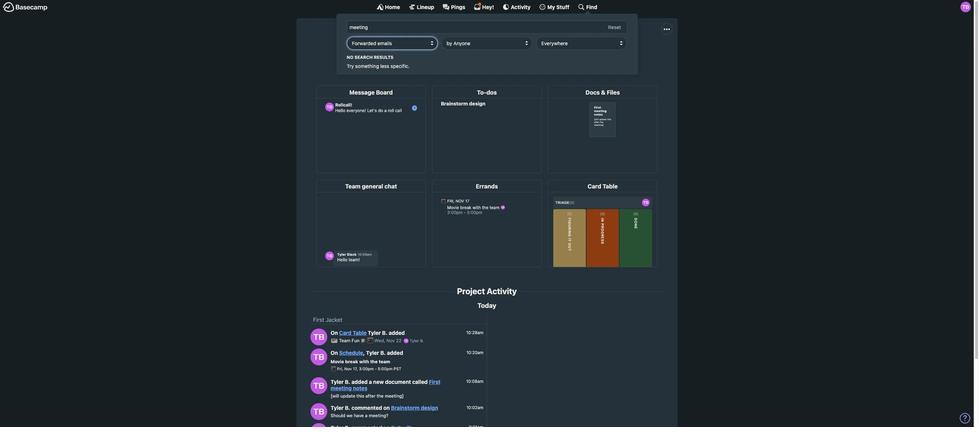 Task type: vqa. For each thing, say whether or not it's contained in the screenshot.
Hey! "popup button"
yes



Task type: describe. For each thing, give the bounding box(es) containing it.
create
[[372, 48, 388, 54]]

,
[[363, 350, 365, 356]]

tyler right ,
[[366, 350, 379, 356]]

the right after
[[377, 393, 384, 399]]

project activity
[[457, 286, 517, 296]]

10:02am element
[[466, 405, 483, 410]]

this
[[356, 393, 364, 399]]

10:28am element
[[466, 330, 483, 335]]

schedule
[[339, 350, 363, 356]]

first meeting notes
[[331, 379, 441, 391]]

tyler up wed,
[[368, 330, 381, 336]]

with
[[359, 359, 369, 364]]

10:20am
[[466, 350, 483, 355]]

2 of from the left
[[592, 48, 597, 54]]

2 colors! from the left
[[599, 48, 616, 54]]

thinking
[[481, 48, 502, 54]]

1 colors! from the left
[[557, 48, 574, 54]]

10:08am
[[466, 379, 483, 384]]

9:51am element
[[469, 425, 483, 427]]

team
[[379, 359, 390, 364]]

company!
[[443, 48, 468, 54]]

tyler black image inside main element
[[960, 2, 971, 12]]

hey!
[[482, 4, 494, 10]]

notes
[[353, 385, 367, 391]]

no search results try something less specific.
[[347, 55, 410, 69]]

stuff
[[556, 4, 569, 10]]

lot
[[580, 48, 591, 54]]

specific.
[[391, 63, 410, 69]]

movie break with the team fri, nov 17, 3:00pm -     5:00pm pst
[[331, 359, 401, 371]]

first for first jacket
[[313, 317, 324, 323]]

activity link
[[502, 4, 531, 11]]

hey! button
[[474, 2, 494, 11]]

after
[[365, 393, 375, 399]]

Search for… search field
[[347, 21, 627, 34]]

results
[[374, 55, 393, 60]]

b. up wed, nov 22
[[382, 330, 387, 336]]

fri,
[[337, 367, 343, 371]]

first jacket let's create the first jacket of the company! i am thinking rabits and strips and colors! a lot of colors!
[[358, 32, 616, 54]]

schedule link
[[339, 350, 363, 356]]

wed, nov 22
[[374, 338, 403, 344]]

first jacket link
[[313, 317, 342, 323]]

[will
[[331, 393, 339, 399]]

search
[[354, 55, 373, 60]]

team fun
[[339, 338, 361, 344]]

lineup
[[417, 4, 434, 10]]

find
[[586, 4, 597, 10]]

1 and from the left
[[519, 48, 528, 54]]

home
[[385, 4, 400, 10]]

movie break with the team link
[[331, 359, 390, 364]]

meeting
[[331, 385, 352, 391]]

2 and from the left
[[546, 48, 555, 54]]

1 vertical spatial activity
[[487, 286, 517, 296]]

movie
[[331, 359, 344, 364]]

[will update this after the meeting]
[[331, 393, 404, 399]]

main element
[[0, 0, 974, 75]]

0 horizontal spatial tyler black image
[[310, 329, 327, 345]]

less
[[380, 63, 389, 69]]

wed,
[[374, 338, 385, 344]]

on schedule ,       tyler b. added
[[331, 350, 403, 356]]

rabits
[[503, 48, 518, 54]]

break
[[345, 359, 358, 364]]

meeting?
[[369, 413, 388, 418]]

update
[[340, 393, 355, 399]]

added for tyler b. added
[[389, 330, 405, 336]]

called
[[412, 379, 428, 385]]

the left the company!
[[433, 48, 442, 54]]

activity inside main element
[[511, 4, 531, 10]]

b. for tyler b.
[[420, 339, 424, 343]]

design
[[421, 405, 438, 411]]

am
[[472, 48, 480, 54]]



Task type: locate. For each thing, give the bounding box(es) containing it.
the inside the 'movie break with the team fri, nov 17, 3:00pm -     5:00pm pst'
[[370, 359, 378, 364]]

table
[[353, 330, 367, 336]]

tyler for tyler b. added a new document called
[[331, 379, 344, 385]]

10:08am element
[[466, 379, 483, 384]]

colors! right the lot
[[599, 48, 616, 54]]

tyler b. added a new document called
[[331, 379, 429, 385]]

document
[[385, 379, 411, 385]]

strips
[[530, 48, 544, 54]]

of right the lot
[[592, 48, 597, 54]]

pings
[[451, 4, 465, 10]]

0 vertical spatial nov
[[386, 338, 395, 344]]

5:00pm
[[378, 367, 392, 371]]

jacket for first jacket
[[326, 317, 342, 323]]

0 vertical spatial a
[[369, 379, 372, 385]]

the up -
[[370, 359, 378, 364]]

3 tyler black image from the top
[[310, 403, 327, 420]]

should
[[331, 413, 345, 418]]

0 vertical spatial on
[[331, 330, 338, 336]]

tyler black image
[[960, 2, 971, 12], [310, 329, 327, 345], [404, 339, 409, 343]]

tyler black image for tyler b. added a new document called
[[310, 377, 327, 394]]

b. up "update"
[[345, 379, 350, 385]]

b. up we
[[345, 405, 350, 411]]

a
[[575, 48, 579, 54]]

commented
[[351, 405, 382, 411]]

b. for tyler b. commented on brainstorm design
[[345, 405, 350, 411]]

let's
[[358, 48, 370, 54]]

new
[[373, 379, 384, 385]]

tyler black image
[[310, 349, 327, 365], [310, 377, 327, 394], [310, 403, 327, 420]]

project
[[457, 286, 485, 296]]

should we have a meeting?
[[331, 413, 388, 418]]

pings button
[[443, 4, 465, 11]]

17,
[[353, 367, 358, 371]]

on left card
[[331, 330, 338, 336]]

1 of from the left
[[427, 48, 432, 54]]

tyler black image left [will
[[310, 377, 327, 394]]

and left strips
[[519, 48, 528, 54]]

meeting]
[[385, 393, 404, 399]]

a left new
[[369, 379, 372, 385]]

tyler up 'should'
[[331, 405, 344, 411]]

brainstorm
[[391, 405, 420, 411]]

1 horizontal spatial a
[[369, 379, 372, 385]]

the
[[389, 48, 397, 54], [433, 48, 442, 54], [370, 359, 378, 364], [377, 393, 384, 399]]

1 horizontal spatial tyler black image
[[404, 339, 409, 343]]

on card table tyler b. added
[[331, 330, 405, 336]]

first jacket
[[313, 317, 342, 323]]

on up movie
[[331, 350, 338, 356]]

2 on from the top
[[331, 350, 338, 356]]

have
[[354, 413, 364, 418]]

card
[[339, 330, 351, 336]]

1 horizontal spatial of
[[592, 48, 597, 54]]

first meeting notes link
[[331, 379, 441, 391]]

tyler black image left 'should'
[[310, 403, 327, 420]]

-
[[375, 367, 377, 371]]

my stuff
[[547, 4, 569, 10]]

1 horizontal spatial nov
[[386, 338, 395, 344]]

2 vertical spatial first
[[429, 379, 441, 385]]

first inside first meeting notes
[[429, 379, 441, 385]]

no
[[347, 55, 353, 60]]

1 vertical spatial a
[[365, 413, 368, 418]]

fun
[[352, 338, 360, 344]]

jacket for first jacket let's create the first jacket of the company! i am thinking rabits and strips and colors! a lot of colors!
[[482, 32, 517, 46]]

added down "17,"
[[351, 379, 368, 385]]

jacket
[[482, 32, 517, 46], [326, 317, 342, 323]]

2 horizontal spatial tyler black image
[[960, 2, 971, 12]]

tyler black image for on
[[310, 349, 327, 365]]

None reset field
[[605, 23, 625, 32]]

0 horizontal spatial jacket
[[326, 317, 342, 323]]

1 vertical spatial tyler black image
[[310, 377, 327, 394]]

try something less specific. alert
[[347, 54, 627, 70]]

jacket inside first jacket let's create the first jacket of the company! i am thinking rabits and strips and colors! a lot of colors!
[[482, 32, 517, 46]]

first
[[399, 48, 409, 54]]

b. for tyler b. added a new document called
[[345, 379, 350, 385]]

1 vertical spatial added
[[387, 350, 403, 356]]

0 horizontal spatial and
[[519, 48, 528, 54]]

on
[[383, 405, 390, 411]]

a right the have
[[365, 413, 368, 418]]

2 vertical spatial added
[[351, 379, 368, 385]]

something
[[355, 63, 379, 69]]

today
[[477, 302, 496, 309]]

a
[[369, 379, 372, 385], [365, 413, 368, 418]]

nov inside the 'movie break with the team fri, nov 17, 3:00pm -     5:00pm pst'
[[344, 367, 352, 371]]

people on this project element
[[501, 56, 521, 77]]

first for first meeting notes
[[429, 379, 441, 385]]

i
[[469, 48, 471, 54]]

tyler black image left movie
[[310, 349, 327, 365]]

1 horizontal spatial and
[[546, 48, 555, 54]]

jacket
[[410, 48, 425, 54]]

tyler for tyler b. commented on brainstorm design
[[331, 405, 344, 411]]

0 horizontal spatial first
[[313, 317, 324, 323]]

first inside first jacket let's create the first jacket of the company! i am thinking rabits and strips and colors! a lot of colors!
[[456, 32, 480, 46]]

on for on card table tyler b. added
[[331, 330, 338, 336]]

we
[[347, 413, 353, 418]]

jacket up card
[[326, 317, 342, 323]]

switch accounts image
[[3, 2, 48, 13]]

activity
[[511, 4, 531, 10], [487, 286, 517, 296]]

0 horizontal spatial of
[[427, 48, 432, 54]]

on for on schedule ,       tyler b. added
[[331, 350, 338, 356]]

2 horizontal spatial first
[[456, 32, 480, 46]]

1 vertical spatial on
[[331, 350, 338, 356]]

0 vertical spatial tyler black image
[[310, 349, 327, 365]]

lineup link
[[408, 4, 434, 11]]

1 on from the top
[[331, 330, 338, 336]]

of right jacket
[[427, 48, 432, 54]]

nov left 22 in the left of the page
[[386, 338, 395, 344]]

my stuff button
[[539, 4, 569, 11]]

activity up today
[[487, 286, 517, 296]]

colors! left a
[[557, 48, 574, 54]]

my
[[547, 4, 555, 10]]

on
[[331, 330, 338, 336], [331, 350, 338, 356]]

1 horizontal spatial jacket
[[482, 32, 517, 46]]

none reset field inside main element
[[605, 23, 625, 32]]

0 horizontal spatial nov
[[344, 367, 352, 371]]

card table link
[[339, 330, 367, 336]]

try
[[347, 63, 354, 69]]

3:00pm
[[359, 367, 374, 371]]

and
[[519, 48, 528, 54], [546, 48, 555, 54]]

home link
[[377, 4, 400, 11]]

tyler right 22 in the left of the page
[[410, 339, 419, 343]]

0 vertical spatial activity
[[511, 4, 531, 10]]

tyler down fri,
[[331, 379, 344, 385]]

team
[[339, 338, 350, 344]]

1 vertical spatial first
[[313, 317, 324, 323]]

tyler black image for tyler b. commented on
[[310, 403, 327, 420]]

pst
[[394, 367, 401, 371]]

find button
[[578, 4, 597, 11]]

and right strips
[[546, 48, 555, 54]]

0 vertical spatial jacket
[[482, 32, 517, 46]]

2 tyler black image from the top
[[310, 377, 327, 394]]

10:20am element
[[466, 350, 483, 355]]

a for added
[[369, 379, 372, 385]]

colors!
[[557, 48, 574, 54], [599, 48, 616, 54]]

added
[[389, 330, 405, 336], [387, 350, 403, 356], [351, 379, 368, 385]]

10:02am
[[466, 405, 483, 410]]

added down 22 in the left of the page
[[387, 350, 403, 356]]

1 vertical spatial nov
[[344, 367, 352, 371]]

0 vertical spatial first
[[456, 32, 480, 46]]

2 vertical spatial tyler black image
[[310, 403, 327, 420]]

1 horizontal spatial first
[[429, 379, 441, 385]]

added up 22 in the left of the page
[[389, 330, 405, 336]]

1 tyler black image from the top
[[310, 349, 327, 365]]

22
[[396, 338, 402, 344]]

nov
[[386, 338, 395, 344], [344, 367, 352, 371]]

b. right 22 in the left of the page
[[420, 339, 424, 343]]

tyler b. commented on brainstorm design
[[331, 405, 438, 411]]

brainstorm design link
[[391, 405, 438, 411]]

first for first jacket let's create the first jacket of the company! i am thinking rabits and strips and colors! a lot of colors!
[[456, 32, 480, 46]]

0 horizontal spatial colors!
[[557, 48, 574, 54]]

activity left my
[[511, 4, 531, 10]]

0 horizontal spatial a
[[365, 413, 368, 418]]

added for ,       tyler b. added
[[387, 350, 403, 356]]

tyler
[[368, 330, 381, 336], [410, 339, 419, 343], [366, 350, 379, 356], [331, 379, 344, 385], [331, 405, 344, 411]]

tyler for tyler b.
[[410, 339, 419, 343]]

a for have
[[365, 413, 368, 418]]

1 vertical spatial jacket
[[326, 317, 342, 323]]

0 vertical spatial added
[[389, 330, 405, 336]]

jacket up "thinking"
[[482, 32, 517, 46]]

1 horizontal spatial colors!
[[599, 48, 616, 54]]

nov left "17,"
[[344, 367, 352, 371]]

tyler b.
[[409, 339, 424, 343]]

b. up team
[[380, 350, 386, 356]]

the left first
[[389, 48, 397, 54]]

10:28am
[[466, 330, 483, 335]]



